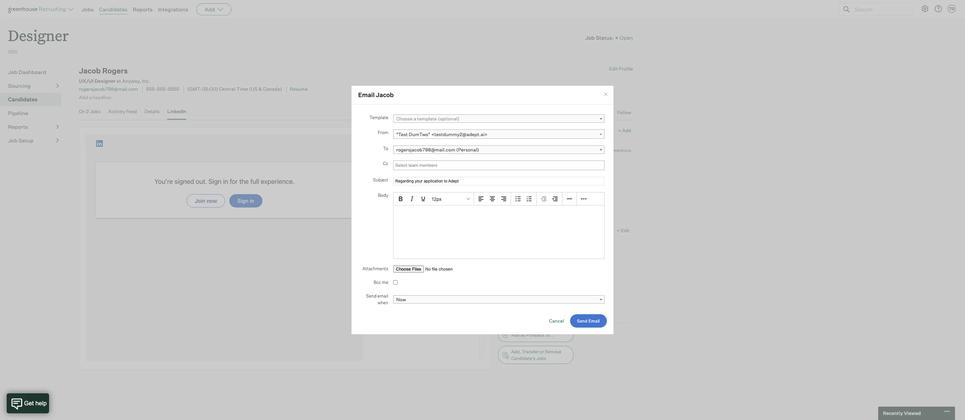 Task type: describe. For each thing, give the bounding box(es) containing it.
from
[[378, 130, 388, 135]]

0 horizontal spatial candidates link
[[8, 96, 59, 104]]

5555
[[168, 86, 179, 92]]

details link
[[144, 109, 160, 118]]

0 horizontal spatial designer
[[8, 25, 69, 45]]

feed
[[126, 109, 137, 114]]

make
[[498, 148, 511, 153]]

a for make
[[512, 148, 515, 153]]

(gmt-05:00) central time (us & canada)
[[187, 86, 282, 92]]

an
[[540, 200, 546, 206]]

on 2 jobs link
[[79, 109, 101, 118]]

canada)
[[263, 86, 282, 92]]

now
[[396, 297, 406, 303]]

dijon
[[572, 200, 583, 206]]

rogersjacob798@mail.com for rogersjacob798@mail.com 'link'
[[79, 86, 138, 92]]

last
[[498, 194, 506, 199]]

anyway,
[[122, 78, 141, 84]]

now link
[[393, 295, 604, 304]]

rogersjacob798@mail.com (personal)
[[396, 147, 479, 152]]

0 horizontal spatial edit
[[609, 66, 618, 72]]

rogersjacob798@mail.com (personal) link
[[393, 145, 604, 154]]

2
[[86, 109, 89, 114]]

dashboard
[[19, 69, 46, 76]]

attachments
[[363, 266, 388, 271]]

12px button
[[429, 193, 472, 205]]

recently viewed
[[883, 411, 921, 416]]

ago
[[536, 208, 543, 212]]

jobs link
[[81, 6, 94, 13]]

1 vertical spatial jobs
[[90, 109, 101, 114]]

mustard.
[[584, 200, 604, 206]]

activity feed
[[108, 109, 137, 114]]

note
[[516, 148, 528, 153]]

reminder
[[523, 127, 547, 133]]

when
[[378, 300, 388, 305]]

1 555- from the left
[[146, 86, 157, 92]]

jacob inside dialog
[[376, 91, 394, 98]]

setup
[[19, 137, 34, 144]]

candidates inside candidates link
[[8, 96, 38, 103]]

td button
[[948, 5, 956, 13]]

open
[[620, 34, 633, 41]]

integrations
[[158, 6, 188, 13]]

send email when
[[366, 293, 388, 305]]

job setup
[[8, 137, 34, 144]]

remove
[[545, 349, 562, 355]]

cancel
[[549, 318, 564, 324]]

designer link
[[8, 19, 69, 46]]

add as prospect to ...
[[511, 332, 555, 338]]

add for add a headline
[[79, 94, 88, 100]]

0 vertical spatial reports link
[[133, 6, 153, 13]]

body
[[378, 192, 388, 198]]

last note: they seem to have an aversion to dijon mustard. test dumtwo               10 days               ago
[[498, 194, 604, 212]]

email jacob dialog
[[351, 85, 614, 335]]

@mentions link
[[610, 147, 631, 154]]

2 horizontal spatial to
[[566, 200, 571, 206]]

a for add
[[89, 94, 92, 100]]

job for job setup
[[8, 137, 17, 144]]

Subject text field
[[393, 177, 605, 185]]

sourcing
[[8, 83, 31, 89]]

resume
[[290, 86, 308, 92]]

on
[[79, 109, 85, 114]]

integrations link
[[158, 6, 188, 13]]

rogers
[[102, 66, 128, 75]]

(50)
[[8, 49, 18, 54]]

(personal)
[[456, 147, 479, 152]]

template
[[370, 115, 388, 120]]

td button
[[947, 3, 957, 14]]

configure image
[[921, 5, 929, 13]]

choose
[[396, 116, 413, 121]]

0 vertical spatial candidates
[[99, 6, 127, 13]]

+ add link
[[618, 127, 631, 134]]

template
[[417, 116, 437, 121]]

close image
[[603, 92, 609, 97]]

email jacob
[[358, 91, 394, 98]]

not
[[513, 302, 520, 308]]

they
[[498, 200, 509, 206]]

0 vertical spatial jobs
[[81, 6, 94, 13]]

at
[[117, 78, 121, 84]]

"test
[[396, 131, 408, 137]]

none file field inside email jacob dialog
[[393, 266, 475, 273]]

+ for + edit
[[617, 228, 620, 233]]

add as prospect to ... button
[[498, 328, 574, 342]]

to inside "button"
[[545, 332, 550, 338]]

add a headline
[[79, 94, 111, 100]]

note:
[[507, 194, 515, 199]]

seem
[[510, 200, 522, 206]]

aversion
[[547, 200, 565, 206]]

Search text field
[[853, 5, 907, 14]]

0 vertical spatial candidates link
[[99, 6, 127, 13]]

&
[[259, 86, 262, 92]]

sourcing link
[[8, 82, 59, 90]]

job for job status:
[[585, 34, 595, 41]]

none checkbox inside email jacob dialog
[[393, 280, 398, 285]]

(gmt-
[[187, 86, 202, 92]]

dumtwo
[[507, 208, 522, 212]]

follow
[[617, 110, 631, 115]]



Task type: locate. For each thing, give the bounding box(es) containing it.
on 2 jobs
[[79, 109, 101, 114]]

add for add as prospect to ...
[[511, 332, 520, 338]]

send right cancel
[[577, 319, 588, 324]]

1 vertical spatial jacob
[[376, 91, 394, 98]]

pipeline link
[[8, 109, 59, 117]]

1 horizontal spatial edit
[[621, 228, 630, 233]]

+ for + add
[[618, 127, 621, 133]]

reports
[[133, 6, 153, 13], [8, 124, 28, 130]]

job status:
[[585, 34, 614, 41]]

greenhouse recruiting image
[[8, 5, 68, 13]]

2 toolbar from the left
[[511, 192, 537, 206]]

jobs
[[81, 6, 94, 13], [90, 109, 101, 114], [536, 356, 546, 361]]

edit profile link
[[609, 66, 633, 72]]

up
[[516, 127, 522, 133]]

email
[[358, 91, 375, 98], [521, 302, 532, 308], [589, 319, 600, 324]]

0 vertical spatial +
[[618, 127, 621, 133]]

0 vertical spatial a
[[89, 94, 92, 100]]

send inside send email when
[[366, 293, 377, 299]]

headline
[[93, 94, 111, 100]]

bcc
[[374, 280, 381, 285]]

...
[[551, 332, 555, 338]]

job left 'setup'
[[8, 137, 17, 144]]

2 horizontal spatial email
[[589, 319, 600, 324]]

2 555- from the left
[[157, 86, 168, 92]]

designer
[[8, 25, 69, 45], [95, 78, 116, 84]]

toolbar up ago
[[537, 192, 563, 206]]

0 vertical spatial jacob
[[79, 66, 101, 75]]

a
[[89, 94, 92, 100], [414, 116, 416, 121], [512, 148, 515, 153]]

jacob
[[79, 66, 101, 75], [376, 91, 394, 98]]

jobs inside add, transfer or remove candidate's jobs
[[536, 356, 546, 361]]

jacob inside "jacob rogers ux/ui designer at anyway, inc."
[[79, 66, 101, 75]]

0 horizontal spatial reports link
[[8, 123, 59, 131]]

0 horizontal spatial candidates
[[8, 96, 38, 103]]

profile
[[619, 66, 633, 72]]

to left dijon
[[566, 200, 571, 206]]

job dashboard link
[[8, 68, 59, 76]]

a left the note
[[512, 148, 515, 153]]

send
[[366, 293, 377, 299], [577, 319, 588, 324]]

1 vertical spatial reports link
[[8, 123, 59, 131]]

555- down inc.
[[146, 86, 157, 92]]

2 horizontal spatial a
[[512, 148, 515, 153]]

0 vertical spatial send
[[366, 293, 377, 299]]

rogersjacob798@mail.com down dumtwo"
[[396, 147, 455, 152]]

add, transfer or remove candidate's jobs
[[511, 349, 562, 361]]

time
[[236, 86, 248, 92]]

a left headline
[[89, 94, 92, 100]]

05:00)
[[202, 86, 218, 92]]

1 horizontal spatial candidates
[[99, 6, 127, 13]]

+ add
[[618, 127, 631, 133]]

have
[[529, 200, 539, 206]]

rogersjacob798@mail.com for rogersjacob798@mail.com (personal)
[[396, 147, 455, 152]]

<testdummy2@adept.ai>
[[431, 131, 488, 137]]

1 vertical spatial edit
[[621, 228, 630, 233]]

inc.
[[142, 78, 150, 84]]

designer down greenhouse recruiting image
[[8, 25, 69, 45]]

do not email
[[506, 302, 532, 308]]

"test dumtwo" <testdummy2@adept.ai> link
[[393, 129, 604, 139]]

reports link down pipeline link
[[8, 123, 59, 131]]

resume link
[[290, 86, 308, 92]]

(us
[[249, 86, 258, 92]]

(optional)
[[438, 116, 459, 121]]

a inside choose a template (optional) link
[[414, 116, 416, 121]]

"test dumtwo" <testdummy2@adept.ai>
[[396, 131, 488, 137]]

1 horizontal spatial reports link
[[133, 6, 153, 13]]

designer inside "jacob rogers ux/ui designer at anyway, inc."
[[95, 78, 116, 84]]

reports down pipeline
[[8, 124, 28, 130]]

None checkbox
[[393, 280, 398, 285]]

0 horizontal spatial rogersjacob798@mail.com
[[79, 86, 138, 92]]

choose a template (optional) link
[[393, 114, 604, 123]]

1 vertical spatial candidates
[[8, 96, 38, 103]]

2 vertical spatial job
[[8, 137, 17, 144]]

edit profile
[[609, 66, 633, 72]]

Do Not Email checkbox
[[500, 302, 504, 307]]

job left status:
[[585, 34, 595, 41]]

days
[[527, 208, 536, 212]]

add inside "button"
[[511, 332, 520, 338]]

email
[[378, 293, 388, 299]]

1 vertical spatial candidates link
[[8, 96, 59, 104]]

1 horizontal spatial rogersjacob798@mail.com
[[396, 147, 455, 152]]

0 horizontal spatial jacob
[[79, 66, 101, 75]]

candidate's
[[511, 356, 535, 361]]

+ edit
[[617, 228, 630, 233]]

0 horizontal spatial email
[[358, 91, 375, 98]]

+ edit link
[[615, 226, 631, 235]]

10
[[523, 208, 527, 212]]

send for send email when
[[366, 293, 377, 299]]

0 vertical spatial email
[[358, 91, 375, 98]]

1 vertical spatial send
[[577, 319, 588, 324]]

2 vertical spatial jobs
[[536, 356, 546, 361]]

1 horizontal spatial send
[[577, 319, 588, 324]]

linkedin link
[[167, 109, 186, 118]]

toolbar
[[474, 192, 511, 206], [511, 192, 537, 206], [537, 192, 563, 206]]

activity feed link
[[108, 109, 137, 118]]

12px group
[[394, 192, 604, 206]]

test
[[498, 208, 506, 212]]

make a note
[[498, 148, 528, 153]]

candidates right jobs link
[[99, 6, 127, 13]]

0 vertical spatial designer
[[8, 25, 69, 45]]

choose a template (optional)
[[396, 116, 459, 121]]

to left "..." at the bottom of page
[[545, 332, 550, 338]]

add inside "popup button"
[[205, 6, 215, 13]]

1 vertical spatial a
[[414, 116, 416, 121]]

candidates
[[99, 6, 127, 13], [8, 96, 38, 103]]

a for choose
[[414, 116, 416, 121]]

candidates link up pipeline link
[[8, 96, 59, 104]]

1 toolbar from the left
[[474, 192, 511, 206]]

555- up details
[[157, 86, 168, 92]]

None text field
[[498, 157, 615, 191]]

1 vertical spatial designer
[[95, 78, 116, 84]]

0 vertical spatial reports
[[133, 6, 153, 13]]

3 toolbar from the left
[[537, 192, 563, 206]]

bcc me
[[374, 280, 388, 285]]

toolbar up the test
[[474, 192, 511, 206]]

1 vertical spatial reports
[[8, 124, 28, 130]]

me
[[382, 280, 388, 285]]

0 vertical spatial edit
[[609, 66, 618, 72]]

candidates down sourcing
[[8, 96, 38, 103]]

activity
[[108, 109, 125, 114]]

job for job dashboard
[[8, 69, 17, 76]]

to
[[383, 146, 388, 151]]

do
[[506, 302, 512, 308]]

or
[[540, 349, 544, 355]]

1 horizontal spatial designer
[[95, 78, 116, 84]]

1 horizontal spatial email
[[521, 302, 532, 308]]

reports left integrations
[[133, 6, 153, 13]]

send left 'email'
[[366, 293, 377, 299]]

cancel link
[[549, 318, 564, 324]]

2 vertical spatial a
[[512, 148, 515, 153]]

candidates link
[[99, 6, 127, 13], [8, 96, 59, 104]]

@mentions
[[610, 148, 631, 153]]

1 vertical spatial job
[[8, 69, 17, 76]]

follow-
[[498, 127, 516, 133]]

edit inside + edit link
[[621, 228, 630, 233]]

add for add
[[205, 6, 215, 13]]

none text field inside email jacob dialog
[[394, 161, 444, 169]]

1 horizontal spatial reports
[[133, 6, 153, 13]]

rogersjacob798@mail.com up headline
[[79, 86, 138, 92]]

reports link left integrations
[[133, 6, 153, 13]]

edit
[[609, 66, 618, 72], [621, 228, 630, 233]]

send for send email
[[577, 319, 588, 324]]

1 vertical spatial +
[[617, 228, 620, 233]]

job dashboard
[[8, 69, 46, 76]]

rogersjacob798@mail.com inside email jacob dialog
[[396, 147, 455, 152]]

to up 10 at the right
[[523, 200, 528, 206]]

send email
[[577, 319, 600, 324]]

0 vertical spatial rogersjacob798@mail.com
[[79, 86, 138, 92]]

jacob up template
[[376, 91, 394, 98]]

1 horizontal spatial a
[[414, 116, 416, 121]]

ux/ui
[[79, 78, 94, 84]]

12px toolbar
[[394, 192, 474, 206]]

prospect
[[526, 332, 545, 338]]

1 horizontal spatial jacob
[[376, 91, 394, 98]]

0 horizontal spatial reports
[[8, 124, 28, 130]]

12px
[[432, 196, 442, 202]]

job up sourcing
[[8, 69, 17, 76]]

as
[[521, 332, 525, 338]]

0 horizontal spatial a
[[89, 94, 92, 100]]

linkedin
[[167, 109, 186, 114]]

None file field
[[393, 266, 475, 273]]

jacob up ux/ui at the top of page
[[79, 66, 101, 75]]

0 horizontal spatial to
[[523, 200, 528, 206]]

send email link
[[570, 315, 607, 328]]

1 horizontal spatial to
[[545, 332, 550, 338]]

a right choose
[[414, 116, 416, 121]]

candidates link right jobs link
[[99, 6, 127, 13]]

2 vertical spatial email
[[589, 319, 600, 324]]

toolbar up 10 at the right
[[511, 192, 537, 206]]

1 vertical spatial email
[[521, 302, 532, 308]]

None text field
[[394, 161, 444, 169]]

designer up rogersjacob798@mail.com 'link'
[[95, 78, 116, 84]]

0 vertical spatial job
[[585, 34, 595, 41]]

1 vertical spatial rogersjacob798@mail.com
[[396, 147, 455, 152]]

transfer
[[522, 349, 539, 355]]

follow-up reminder
[[498, 127, 547, 133]]

1 horizontal spatial candidates link
[[99, 6, 127, 13]]

0 horizontal spatial send
[[366, 293, 377, 299]]

add,
[[511, 349, 521, 355]]

555-
[[146, 86, 157, 92], [157, 86, 168, 92]]

add
[[205, 6, 215, 13], [79, 94, 88, 100], [622, 127, 631, 133], [511, 332, 520, 338]]

rogersjacob798@mail.com
[[79, 86, 138, 92], [396, 147, 455, 152]]



Task type: vqa. For each thing, say whether or not it's contained in the screenshot.
365
no



